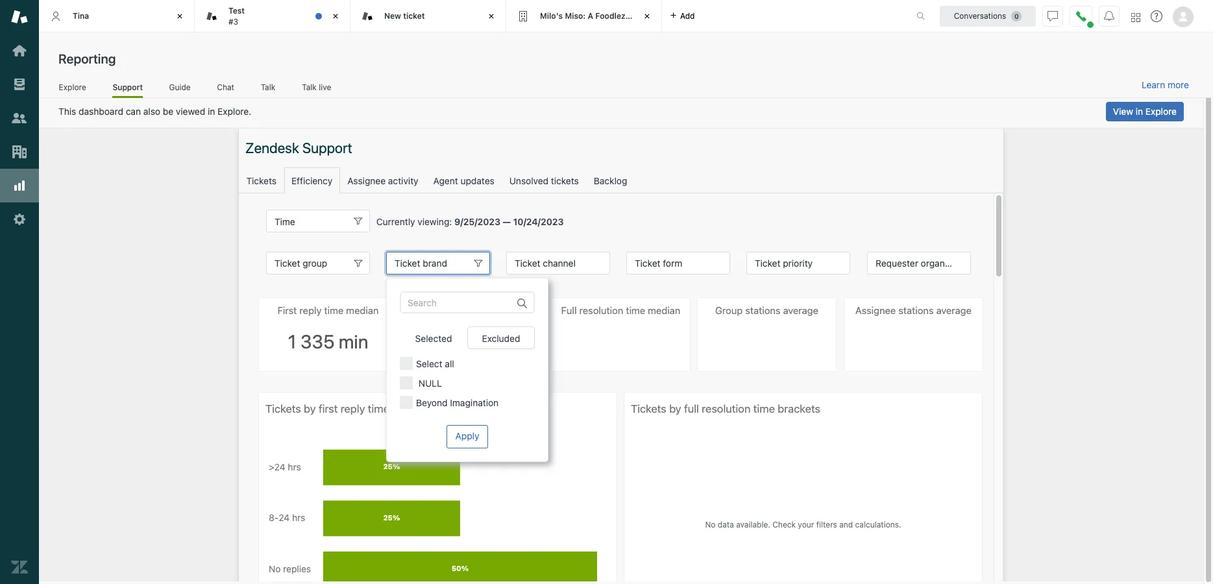 Task type: vqa. For each thing, say whether or not it's contained in the screenshot.
first TALK
yes



Task type: locate. For each thing, give the bounding box(es) containing it.
1 close image from the left
[[173, 10, 186, 23]]

more
[[1168, 79, 1190, 90]]

views image
[[11, 76, 28, 93]]

button displays agent's chat status as invisible. image
[[1048, 11, 1059, 21]]

in inside button
[[1136, 106, 1144, 117]]

explore inside button
[[1146, 106, 1178, 117]]

explore down 'learn more' link
[[1146, 106, 1178, 117]]

also
[[143, 106, 160, 117]]

tab
[[195, 0, 351, 32]]

2 horizontal spatial close image
[[641, 10, 654, 23]]

close image left new
[[329, 10, 342, 23]]

2 talk from the left
[[302, 82, 317, 92]]

close image inside milo's miso: a foodlez subsidiary tab
[[641, 10, 654, 23]]

talk inside 'link'
[[302, 82, 317, 92]]

tina
[[73, 11, 89, 21]]

1 horizontal spatial explore
[[1146, 106, 1178, 117]]

milo's miso: a foodlez subsidiary tab
[[507, 0, 669, 32]]

explore up the this on the left top of the page
[[59, 82, 86, 92]]

customers image
[[11, 110, 28, 127]]

learn more link
[[1142, 79, 1190, 91]]

ticket
[[403, 11, 425, 21]]

0 horizontal spatial close image
[[173, 10, 186, 23]]

new ticket
[[385, 11, 425, 21]]

2 in from the left
[[1136, 106, 1144, 117]]

new ticket tab
[[351, 0, 507, 32]]

close image for tina
[[173, 10, 186, 23]]

get started image
[[11, 42, 28, 59]]

close image inside tab
[[329, 10, 342, 23]]

1 horizontal spatial in
[[1136, 106, 1144, 117]]

1 horizontal spatial talk
[[302, 82, 317, 92]]

1 vertical spatial explore
[[1146, 106, 1178, 117]]

talk left live
[[302, 82, 317, 92]]

close image left #3
[[173, 10, 186, 23]]

admin image
[[11, 211, 28, 228]]

get help image
[[1152, 10, 1163, 22]]

close image left add dropdown button
[[641, 10, 654, 23]]

explore link
[[58, 82, 87, 96]]

in
[[208, 106, 215, 117], [1136, 106, 1144, 117]]

this dashboard can also be viewed in explore.
[[58, 106, 252, 117]]

talk right the chat
[[261, 82, 276, 92]]

1 horizontal spatial close image
[[329, 10, 342, 23]]

milo's miso: a foodlez subsidiary
[[540, 11, 669, 21]]

add button
[[662, 0, 703, 32]]

explore
[[59, 82, 86, 92], [1146, 106, 1178, 117]]

talk for talk live
[[302, 82, 317, 92]]

conversations button
[[940, 6, 1037, 26]]

talk for talk
[[261, 82, 276, 92]]

test
[[229, 6, 245, 16]]

1 in from the left
[[208, 106, 215, 117]]

3 close image from the left
[[641, 10, 654, 23]]

live
[[319, 82, 331, 92]]

add
[[681, 11, 695, 20]]

in right the view
[[1136, 106, 1144, 117]]

tina tab
[[39, 0, 195, 32]]

learn
[[1142, 79, 1166, 90]]

0 vertical spatial explore
[[59, 82, 86, 92]]

organizations image
[[11, 144, 28, 160]]

be
[[163, 106, 174, 117]]

foodlez
[[596, 11, 626, 21]]

view in explore
[[1114, 106, 1178, 117]]

0 horizontal spatial in
[[208, 106, 215, 117]]

zendesk image
[[11, 559, 28, 576]]

reporting
[[58, 51, 116, 66]]

1 talk from the left
[[261, 82, 276, 92]]

0 horizontal spatial talk
[[261, 82, 276, 92]]

close image inside tina tab
[[173, 10, 186, 23]]

chat link
[[217, 82, 235, 96]]

notifications image
[[1105, 11, 1115, 21]]

0 horizontal spatial explore
[[59, 82, 86, 92]]

talk link
[[261, 82, 276, 96]]

in right the viewed on the left top of page
[[208, 106, 215, 117]]

2 close image from the left
[[329, 10, 342, 23]]

talk
[[261, 82, 276, 92], [302, 82, 317, 92]]

view
[[1114, 106, 1134, 117]]

zendesk support image
[[11, 8, 28, 25]]

close image
[[173, 10, 186, 23], [329, 10, 342, 23], [641, 10, 654, 23]]

subsidiary
[[628, 11, 669, 21]]

test #3
[[229, 6, 245, 26]]

conversations
[[955, 11, 1007, 20]]



Task type: describe. For each thing, give the bounding box(es) containing it.
talk live
[[302, 82, 331, 92]]

zendesk products image
[[1132, 13, 1141, 22]]

milo's
[[540, 11, 563, 21]]

dashboard
[[79, 106, 123, 117]]

explore.
[[218, 106, 252, 117]]

talk live link
[[302, 82, 332, 96]]

view in explore button
[[1107, 102, 1185, 121]]

miso:
[[565, 11, 586, 21]]

a
[[588, 11, 594, 21]]

viewed
[[176, 106, 205, 117]]

new
[[385, 11, 401, 21]]

main element
[[0, 0, 39, 585]]

tab containing test
[[195, 0, 351, 32]]

can
[[126, 106, 141, 117]]

support
[[113, 82, 143, 92]]

this
[[58, 106, 76, 117]]

tabs tab list
[[39, 0, 903, 32]]

close image
[[485, 10, 498, 23]]

guide
[[169, 82, 191, 92]]

#3
[[229, 17, 238, 26]]

learn more
[[1142, 79, 1190, 90]]

support link
[[113, 82, 143, 98]]

guide link
[[169, 82, 191, 96]]

reporting image
[[11, 177, 28, 194]]

close image for milo's miso: a foodlez subsidiary
[[641, 10, 654, 23]]

chat
[[217, 82, 234, 92]]



